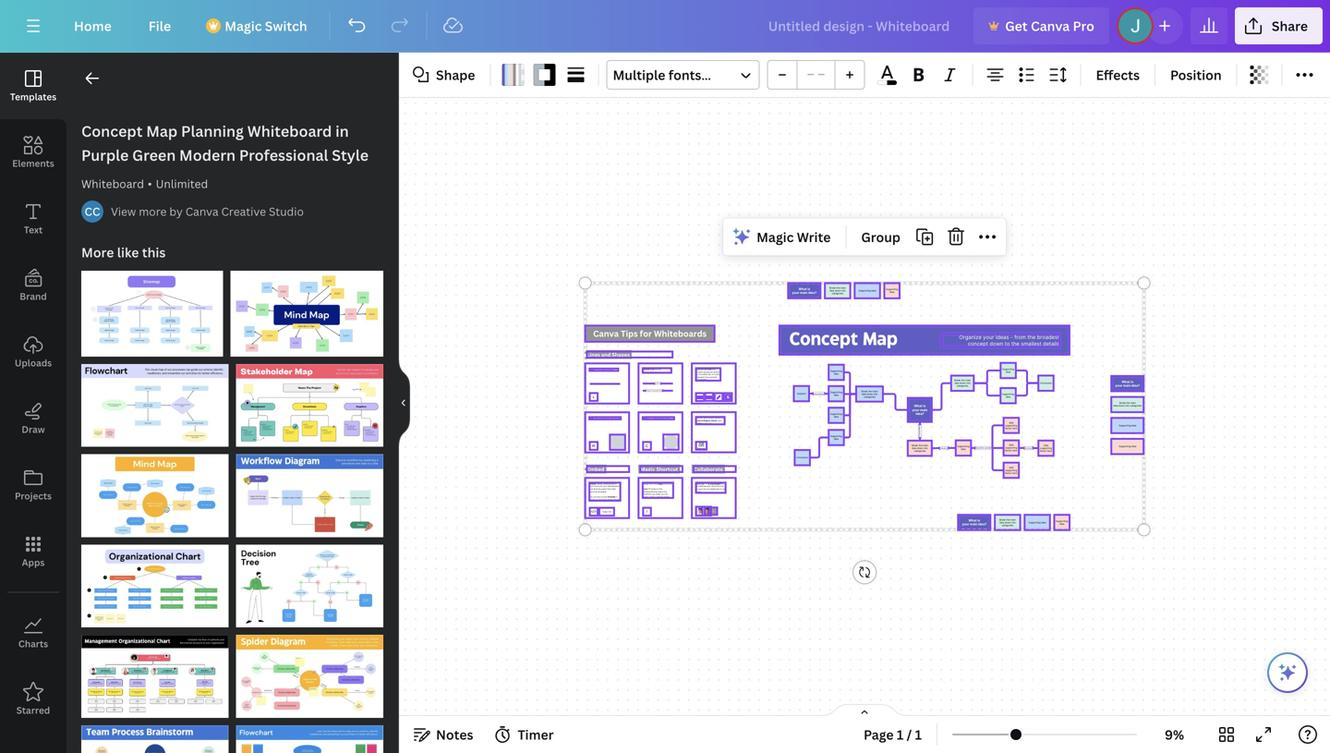 Task type: describe. For each thing, give the bounding box(es) containing it.
apps inside "embed videos, presentations, and more onto your whiteboard. just directly paste their links onto the template! you can also access embeds in the apps tab of the object panel."
[[593, 498, 598, 501]]

in inside "embed videos, presentations, and more onto your whiteboard. just directly paste their links onto the template! you can also access embeds in the apps tab of the object panel."
[[616, 496, 618, 498]]

tab.
[[709, 422, 713, 425]]

embeds
[[608, 496, 616, 498]]

concept map planning whiteboard in purple green modern professional style
[[81, 121, 369, 165]]

share button
[[1236, 7, 1324, 44]]

magic switch
[[225, 17, 307, 35]]

their
[[607, 488, 612, 490]]

add inside 'click the "+" to add people to the whiteboard. share the link so you can all collaborate in real time!'
[[711, 483, 714, 485]]

mind map whiteboard in blue and yellow simple brainstorm style group
[[81, 443, 229, 537]]

d
[[919, 433, 922, 434]]

professional
[[239, 145, 329, 165]]

details
[[1044, 341, 1060, 347]]

0 horizontal spatial text
[[652, 390, 654, 392]]

decision tree team whiteboard in green blue yellow simple colorful style group
[[236, 534, 384, 628]]

notes
[[436, 726, 474, 744]]

2 p from the top
[[919, 429, 922, 430]]

file
[[149, 17, 171, 35]]

stakeholder map team whiteboard in green yellow purple trendy stickers style image
[[236, 364, 384, 447]]

link
[[721, 485, 724, 488]]

magic shortcut
[[641, 466, 678, 473]]

videos,
[[597, 483, 603, 485]]

#acb8c0, #000000 image
[[534, 64, 556, 86]]

projects button
[[0, 452, 67, 519]]

decision tree team whiteboard in green blue yellow simple colorful style image
[[236, 545, 384, 628]]

search
[[658, 491, 664, 493]]

charts,
[[711, 420, 718, 422]]

view
[[111, 204, 136, 219]]

whiteboard inside "concept map planning whiteboard in purple green modern professional style"
[[247, 121, 332, 141]]

file button
[[134, 7, 186, 44]]

as
[[666, 493, 668, 496]]

"r"
[[595, 417, 598, 420]]

collaborate
[[694, 466, 723, 473]]

team process brainstorm whiteboard in blue green modern professional style group
[[81, 714, 229, 753]]

line inside double-click on the line to add text. click on the lines and choose among the options on the editor bar to create elbowed lines and add arrowheads.
[[643, 371, 646, 373]]

emojis,
[[643, 496, 650, 498]]

collaborate
[[709, 488, 720, 490]]

s
[[919, 426, 922, 427]]

embed for embed videos, presentations, and more onto your whiteboard. just directly paste their links onto the template! you can also access embeds in the apps tab of the object panel.
[[590, 483, 596, 485]]

and inside "embed videos, presentations, and more onto your whiteboard. just directly paste their links onto the template! you can also access embeds in the apps tab of the object panel."
[[590, 485, 593, 488]]

you can also access panels for lines & shapes, charts, and tables in this tab.
[[697, 417, 724, 425]]

0 horizontal spatial whiteboard
[[81, 176, 144, 191]]

switch
[[265, 17, 307, 35]]

effects
[[1097, 66, 1141, 84]]

write
[[797, 228, 831, 246]]

flow chart whiteboard in red blue basic style image
[[81, 364, 229, 447]]

in inside 'click the "+" to add people to the whiteboard. share the link so you can all collaborate in real time!'
[[720, 488, 722, 490]]

press left '"c"'
[[643, 417, 648, 420]]

0 vertical spatial lines
[[587, 351, 601, 358]]

directly
[[594, 488, 601, 490]]

the up bar
[[710, 371, 713, 373]]

projects
[[15, 490, 52, 502]]

more like this
[[81, 244, 166, 261]]

Design title text field
[[754, 7, 967, 44]]

in inside "you can also access panels for lines & shapes, charts, and tables in this tab."
[[703, 422, 705, 425]]

text.
[[653, 371, 657, 373]]

starred
[[16, 704, 50, 717]]

and down the need,
[[657, 496, 660, 498]]

magic write button
[[727, 222, 839, 252]]

fonts…
[[669, 66, 712, 84]]

org chart whiteboard in yellow red basic style image
[[81, 545, 229, 628]]

whiteboard. inside "embed videos, presentations, and more onto your whiteboard. just directly paste their links onto the template! you can also access embeds in the apps tab of the object panel."
[[608, 485, 620, 488]]

generate right '"c"'
[[655, 417, 663, 420]]

templates
[[10, 91, 57, 103]]

shape button
[[407, 60, 483, 90]]

side panel tab list
[[0, 53, 67, 733]]

this inside "you can also access panels for lines & shapes, charts, and tables in this tab."
[[705, 422, 709, 425]]

and inside "you can also access panels for lines & shapes, charts, and tables in this tab."
[[718, 420, 722, 422]]

time!
[[697, 491, 701, 493]]

team process brainstorm whiteboard in blue green modern professional style image
[[81, 725, 229, 753]]

general spider diagram brainstorm whiteboard in orange purple pink simple colorful style group
[[236, 624, 384, 718]]

workflow diagram planning whiteboard in purple blue modern professional style image
[[236, 454, 384, 537]]

more inside view more by canva creative studio button
[[139, 204, 167, 219]]

real
[[722, 488, 726, 490]]

r
[[919, 431, 922, 432]]

draw button
[[0, 385, 67, 452]]

from
[[1015, 334, 1027, 340]]

the left tab
[[590, 498, 593, 501]]

the down -
[[1012, 341, 1020, 347]]

you inside design with the /magic shortcut. press "/" while on the whiteboard and search for whatever you need, such as emojis, charts, and the timer!
[[652, 493, 656, 496]]

o
[[919, 430, 922, 431]]

– – number field
[[804, 65, 830, 86]]

canva inside main menu bar
[[1031, 17, 1071, 35]]

along
[[655, 390, 658, 392]]

factors to consider
[[976, 447, 993, 449]]

the right click
[[658, 368, 661, 371]]

such
[[662, 493, 666, 496]]

to inside 'organize your ideas - from the broadest concept down to the smallest details'
[[1006, 341, 1011, 347]]

the up among
[[704, 368, 707, 371]]

magic for magic write
[[757, 228, 794, 246]]

presentations,
[[604, 483, 617, 485]]

click
[[651, 368, 655, 371]]

group
[[862, 228, 901, 246]]

magic switch button
[[193, 7, 322, 44]]

of
[[602, 498, 604, 501]]

#605dc8, #bad6ff, #caede5, #ffd6d1, #929292, #ffffff, #cfd3da, transparent image
[[502, 64, 524, 86]]

lines and shapes
[[587, 351, 630, 358]]

view more by canva creative studio button
[[111, 202, 304, 221]]

press left "r"
[[590, 417, 595, 420]]

main menu bar
[[0, 0, 1331, 53]]

and down bar
[[710, 376, 713, 379]]

the right of
[[605, 498, 608, 501]]

to right "l"
[[599, 369, 601, 371]]

elbowed
[[697, 376, 704, 379]]

uploads
[[15, 357, 52, 369]]

choose
[[697, 371, 703, 373]]

editor
[[703, 373, 708, 376]]

double-click on the line to add text. click on the lines and choose among the options on the editor bar to create elbowed lines and add arrowheads.
[[643, 368, 721, 381]]

&
[[702, 420, 703, 422]]

to right "+"
[[708, 483, 710, 485]]

panels
[[715, 417, 721, 419]]

more inside "embed videos, presentations, and more onto your whiteboard. just directly paste their links onto the template! you can also access embeds in the apps tab of the object panel."
[[594, 485, 599, 488]]

elements inside button
[[12, 157, 54, 170]]

you inside 'click the "+" to add people to the whiteboard. share the link so you can all collaborate in real time!'
[[699, 488, 703, 490]]

embed videos, presentations, and more onto your whiteboard. just directly paste their links onto the template! you can also access embeds in the apps tab of the object panel.
[[590, 483, 620, 501]]

starred button
[[0, 666, 67, 733]]

s u p p o r t e d b y
[[919, 426, 922, 437]]

0 vertical spatial lines
[[708, 368, 712, 371]]

share inside 'click the "+" to add people to the whiteboard. share the link so you can all collaborate in real time!'
[[712, 485, 717, 488]]

to right bar
[[712, 373, 714, 376]]

access inside "you can also access panels for lines & shapes, charts, and tables in this tab."
[[708, 417, 715, 419]]

map
[[146, 121, 178, 141]]

your inside 'organize your ideas - from the broadest concept down to the smallest details'
[[984, 334, 995, 340]]

unlimited
[[156, 176, 208, 191]]

requires
[[941, 447, 948, 450]]

hide image
[[398, 359, 410, 447]]

page
[[864, 726, 894, 744]]

for inside design with the /magic shortcut. press "/" while on the whiteboard and search for whatever you need, such as emojis, charts, and the timer!
[[665, 491, 668, 493]]

canva assistant image
[[1277, 662, 1300, 684]]

press left "l"
[[590, 369, 595, 371]]

modern
[[179, 145, 236, 165]]

whiteboard inside design with the /magic shortcut. press "/" while on the whiteboard and search for whatever you need, such as emojis, charts, and the timer!
[[643, 491, 654, 493]]

pro
[[1074, 17, 1095, 35]]

the down directly
[[595, 491, 598, 493]]

the right along
[[658, 390, 660, 392]]

uploads button
[[0, 319, 67, 385]]

position button
[[1164, 60, 1230, 90]]

can inside "embed videos, presentations, and more onto your whiteboard. just directly paste their links onto the template! you can also access embeds in the apps tab of the object panel."
[[594, 496, 597, 498]]

effects button
[[1089, 60, 1148, 90]]

to down double-
[[647, 371, 649, 373]]

while
[[652, 488, 656, 490]]

1 vertical spatial lines
[[705, 376, 709, 379]]

the up so
[[697, 485, 700, 488]]

organize
[[960, 334, 982, 340]]

click inside 'click the "+" to add people to the whiteboard. share the link so you can all collaborate in real time!'
[[697, 483, 701, 485]]

canva creative studio element
[[81, 201, 104, 223]]

2 1 from the left
[[916, 726, 923, 744]]

y
[[919, 436, 922, 437]]

whiteboard. inside 'click the "+" to add people to the whiteboard. share the link so you can all collaborate in real time!'
[[700, 485, 711, 488]]

resolved
[[814, 392, 822, 395]]



Task type: locate. For each thing, give the bounding box(es) containing it.
magic for magic switch
[[225, 17, 262, 35]]

0 horizontal spatial you
[[652, 493, 656, 496]]

so
[[697, 488, 699, 490]]

this down shapes,
[[705, 422, 709, 425]]

to right "r"
[[599, 417, 601, 420]]

add left people
[[711, 483, 714, 485]]

mind map whiteboard in blue and yellow simple brainstorm style image
[[81, 454, 229, 537]]

1 horizontal spatial magic
[[641, 466, 655, 473]]

view more by canva creative studio
[[111, 204, 304, 219]]

0 horizontal spatial magic
[[225, 17, 262, 35]]

1 horizontal spatial this
[[705, 422, 709, 425]]

consider
[[985, 447, 993, 449]]

embed up videos,
[[587, 466, 605, 473]]

apps left tab
[[593, 498, 598, 501]]

0 horizontal spatial for
[[665, 491, 668, 493]]

0 vertical spatial add
[[649, 371, 653, 373]]

onto down just
[[590, 491, 594, 493]]

1 horizontal spatial you
[[697, 417, 700, 419]]

1 horizontal spatial onto
[[599, 485, 603, 488]]

arrowheads.
[[697, 379, 708, 381]]

can left all
[[703, 488, 706, 490]]

embed for embed
[[587, 466, 605, 473]]

you up tables
[[697, 417, 700, 419]]

apps inside button
[[22, 556, 45, 569]]

t
[[919, 432, 922, 432]]

2 vertical spatial whiteboard
[[643, 491, 654, 493]]

and down panels
[[718, 420, 722, 422]]

to up link
[[722, 483, 724, 485]]

multiple fonts…
[[613, 66, 712, 84]]

"l"
[[595, 369, 598, 371]]

0 vertical spatial more
[[139, 204, 167, 219]]

0 vertical spatial embed
[[587, 466, 605, 473]]

get
[[1006, 17, 1028, 35]]

you inside "embed videos, presentations, and more onto your whiteboard. just directly paste their links onto the template! you can also access embeds in the apps tab of the object panel."
[[590, 496, 593, 498]]

0 horizontal spatial line
[[643, 371, 646, 373]]

1 horizontal spatial share
[[1273, 17, 1309, 35]]

1 right /
[[916, 726, 923, 744]]

more
[[139, 204, 167, 219], [594, 485, 599, 488]]

also up tab
[[598, 496, 601, 498]]

generate for lines.
[[601, 369, 609, 371]]

0 horizontal spatial your
[[604, 485, 608, 488]]

0 horizontal spatial lines
[[587, 351, 601, 358]]

group
[[768, 60, 866, 90]]

#ffffff, #000000 image
[[878, 81, 898, 85], [878, 81, 898, 85]]

press inside design with the /magic shortcut. press "/" while on the whiteboard and search for whatever you need, such as emojis, charts, and the timer!
[[643, 488, 648, 490]]

you
[[699, 488, 703, 490], [652, 493, 656, 496]]

1 vertical spatial more
[[594, 485, 599, 488]]

text
[[24, 224, 43, 236]]

mind map brainstorm whiteboard in colorful style group
[[231, 260, 384, 357]]

0 vertical spatial magic
[[225, 17, 262, 35]]

"/"
[[649, 488, 651, 490]]

1 vertical spatial share
[[712, 485, 717, 488]]

organize your ideas - from the broadest concept down to the smallest details
[[960, 334, 1060, 347]]

onto down videos,
[[599, 485, 603, 488]]

access inside "embed videos, presentations, and more onto your whiteboard. just directly paste their links onto the template! you can also access embeds in the apps tab of the object panel."
[[602, 496, 608, 498]]

canva left pro
[[1031, 17, 1071, 35]]

org chart whiteboard in yellow red basic style group
[[81, 534, 229, 628]]

1 1 from the left
[[897, 726, 904, 744]]

1 horizontal spatial more
[[594, 485, 599, 488]]

you inside "you can also access panels for lines & shapes, charts, and tables in this tab."
[[697, 417, 700, 419]]

0 horizontal spatial share
[[712, 485, 717, 488]]

0 horizontal spatial apps
[[22, 556, 45, 569]]

2 horizontal spatial whiteboard
[[643, 491, 654, 493]]

0 vertical spatial text
[[659, 383, 661, 384]]

create
[[715, 373, 721, 376]]

on down choose
[[697, 373, 699, 376]]

1 vertical spatial also
[[598, 496, 601, 498]]

1 horizontal spatial access
[[708, 417, 715, 419]]

click
[[697, 368, 701, 371], [697, 483, 701, 485]]

1 vertical spatial whiteboard
[[81, 176, 144, 191]]

1 horizontal spatial lines
[[697, 420, 701, 422]]

1 vertical spatial click
[[697, 483, 701, 485]]

also up shapes,
[[704, 417, 708, 419]]

p down s
[[919, 428, 922, 429]]

shape
[[436, 66, 476, 84]]

the down people
[[718, 485, 721, 488]]

0 vertical spatial click
[[697, 368, 701, 371]]

0 horizontal spatial this
[[142, 244, 166, 261]]

concept
[[81, 121, 143, 141]]

can
[[700, 417, 704, 419], [703, 488, 706, 490], [594, 496, 597, 498]]

e
[[919, 432, 922, 433]]

1 horizontal spatial 1
[[916, 726, 923, 744]]

in up panel.
[[616, 496, 618, 498]]

bar
[[709, 373, 712, 376]]

lines up among
[[708, 368, 712, 371]]

0 horizontal spatial access
[[602, 496, 608, 498]]

for up as
[[665, 491, 668, 493]]

p up r
[[919, 429, 922, 430]]

generate right "r"
[[601, 417, 609, 420]]

magic write
[[757, 228, 831, 246]]

shapes,
[[704, 420, 711, 422]]

flow chart whiteboard in red blue basic style group
[[81, 353, 229, 447]]

shapes
[[612, 351, 630, 358]]

lines up tables
[[697, 420, 701, 422]]

0 vertical spatial this
[[142, 244, 166, 261]]

1 horizontal spatial a
[[663, 417, 664, 420]]

timer!
[[664, 496, 670, 498]]

text left along
[[652, 390, 654, 392]]

also inside "you can also access panels for lines & shapes, charts, and tables in this tab."
[[704, 417, 708, 419]]

people
[[715, 483, 721, 485]]

click up choose
[[697, 368, 701, 371]]

1 whiteboard. from the left
[[608, 485, 620, 488]]

on inside design with the /magic shortcut. press "/" while on the whiteboard and search for whatever you need, such as emojis, charts, and the timer!
[[657, 488, 659, 490]]

"+"
[[705, 483, 708, 485]]

mind map brainstorm whiteboard in colorful style image
[[231, 271, 384, 357]]

whiteboard.
[[608, 485, 620, 488], [700, 485, 711, 488]]

canva creative studio image
[[81, 201, 104, 223]]

0 horizontal spatial by
[[169, 204, 183, 219]]

elements up collaborate
[[698, 447, 706, 450]]

on up choose
[[702, 368, 704, 371]]

access up of
[[602, 496, 608, 498]]

multiple fonts… button
[[607, 60, 760, 90]]

management org chart team whiteboard in black red green trendy sticker style group
[[81, 624, 229, 718]]

text right add
[[659, 383, 661, 384]]

timer button
[[488, 720, 562, 750]]

template!
[[598, 491, 607, 493]]

0 vertical spatial access
[[708, 417, 715, 419]]

9% button
[[1145, 720, 1205, 750]]

1 horizontal spatial whiteboard.
[[700, 485, 711, 488]]

/magic
[[658, 483, 664, 485]]

drag
[[647, 390, 650, 392]]

whiteboard. down "+"
[[700, 485, 711, 488]]

0 horizontal spatial canva
[[186, 204, 219, 219]]

can up &
[[700, 417, 704, 419]]

can inside "you can also access panels for lines & shapes, charts, and tables in this tab."
[[700, 417, 704, 419]]

your
[[984, 334, 995, 340], [604, 485, 608, 488]]

add down click
[[649, 371, 653, 373]]

for inside "you can also access panels for lines & shapes, charts, and tables in this tab."
[[722, 417, 724, 419]]

general spider diagram brainstorm whiteboard in orange purple pink simple colorful style image
[[236, 635, 384, 718]]

can down directly
[[594, 496, 597, 498]]

#acb8c0, #000000 image
[[534, 64, 556, 86]]

-
[[1011, 334, 1014, 340]]

2 vertical spatial add
[[711, 483, 714, 485]]

in up style
[[336, 121, 349, 141]]

broadest
[[1038, 334, 1060, 340]]

0 vertical spatial your
[[984, 334, 995, 340]]

1 vertical spatial magic
[[757, 228, 794, 246]]

1 vertical spatial lines
[[697, 420, 701, 422]]

2 horizontal spatial magic
[[757, 228, 794, 246]]

lines up "l"
[[587, 351, 601, 358]]

0 horizontal spatial 1
[[897, 726, 904, 744]]

line down double-
[[643, 371, 646, 373]]

on
[[655, 368, 658, 371], [702, 368, 704, 371], [697, 373, 699, 376], [657, 488, 659, 490]]

0 vertical spatial onto
[[599, 485, 603, 488]]

position
[[1171, 66, 1223, 84]]

whiteboard. up links at the left bottom of page
[[608, 485, 620, 488]]

1 vertical spatial line
[[660, 390, 662, 392]]

need,
[[656, 493, 661, 496]]

ideas
[[996, 334, 1010, 340]]

0 horizontal spatial onto
[[590, 491, 594, 493]]

just
[[590, 488, 594, 490]]

0 vertical spatial for
[[722, 417, 724, 419]]

1 vertical spatial you
[[590, 496, 593, 498]]

1 vertical spatial text
[[652, 390, 654, 392]]

to right '"c"'
[[652, 417, 654, 420]]

and up options
[[713, 368, 716, 371]]

for right panels
[[722, 417, 724, 419]]

the
[[1028, 334, 1036, 340], [1012, 341, 1020, 347], [658, 368, 661, 371], [704, 368, 707, 371], [710, 371, 713, 373], [699, 373, 702, 376], [650, 390, 652, 392], [658, 390, 660, 392], [654, 483, 657, 485], [702, 483, 705, 485], [697, 485, 700, 488], [718, 485, 721, 488], [660, 488, 663, 490], [595, 491, 598, 493], [661, 496, 664, 498], [590, 498, 593, 501], [605, 498, 608, 501]]

links
[[612, 488, 616, 490]]

you down just
[[590, 496, 593, 498]]

like
[[117, 244, 139, 261]]

your up down at the right top of the page
[[984, 334, 995, 340]]

elements button
[[0, 119, 67, 186]]

tables
[[697, 422, 703, 425]]

home link
[[59, 7, 126, 44]]

access up charts,
[[708, 417, 715, 419]]

click inside double-click on the line to add text. click on the lines and choose among the options on the editor bar to create elbowed lines and add arrowheads.
[[697, 368, 701, 371]]

0 vertical spatial also
[[704, 417, 708, 419]]

you up charts,
[[652, 493, 656, 496]]

1 vertical spatial you
[[652, 493, 656, 496]]

0 horizontal spatial you
[[590, 496, 593, 498]]

smallest
[[1022, 341, 1042, 347]]

embed up just
[[590, 483, 596, 485]]

0 vertical spatial you
[[699, 488, 703, 490]]

press "l" to generate lines.
[[590, 369, 615, 371]]

0 vertical spatial elements
[[12, 157, 54, 170]]

canva
[[1031, 17, 1071, 35], [186, 204, 219, 219]]

9%
[[1166, 726, 1185, 744]]

0 horizontal spatial whiteboard.
[[608, 485, 620, 488]]

the right drag
[[650, 390, 652, 392]]

apps down projects
[[22, 556, 45, 569]]

b
[[919, 435, 922, 436]]

in down &
[[703, 422, 705, 425]]

by inside button
[[169, 204, 183, 219]]

and up just
[[590, 485, 593, 488]]

text
[[659, 383, 661, 384], [652, 390, 654, 392]]

flowchart whiteboard in orange blue minimal lines style image
[[236, 725, 384, 753]]

concept
[[969, 341, 989, 347]]

elements up text button
[[12, 157, 54, 170]]

by down unlimited
[[169, 204, 183, 219]]

the up search
[[660, 488, 663, 490]]

on up text.
[[655, 368, 658, 371]]

1 vertical spatial elements
[[698, 447, 706, 450]]

0 vertical spatial you
[[697, 417, 700, 419]]

home
[[74, 17, 112, 35]]

line right along
[[660, 390, 662, 392]]

stakeholder map team whiteboard in green yellow purple trendy stickers style group
[[236, 353, 384, 447]]

by inside resolved by
[[822, 392, 824, 395]]

to down ideas at the top of the page
[[1006, 341, 1011, 347]]

1 horizontal spatial by
[[822, 392, 824, 395]]

can inside 'click the "+" to add people to the whiteboard. share the link so you can all collaborate in real time!'
[[703, 488, 706, 490]]

magic
[[225, 17, 262, 35], [757, 228, 794, 246], [641, 466, 655, 473]]

click up so
[[697, 483, 701, 485]]

1 vertical spatial can
[[703, 488, 706, 490]]

a left circle. at the bottom of the page
[[663, 417, 664, 420]]

1
[[897, 726, 904, 744], [916, 726, 923, 744]]

elements
[[12, 157, 54, 170], [698, 447, 706, 450]]

workflow diagram planning whiteboard in purple blue modern professional style group
[[236, 443, 384, 537]]

1 a from the left
[[610, 417, 611, 420]]

by right resolved
[[822, 392, 824, 395]]

and down the while
[[654, 491, 658, 493]]

show pages image
[[821, 703, 909, 718]]

1 horizontal spatial canva
[[1031, 17, 1071, 35]]

on right the while
[[657, 488, 659, 490]]

flowchart whiteboard in orange blue minimal lines style group
[[236, 714, 384, 753]]

1 vertical spatial your
[[604, 485, 608, 488]]

embed inside "embed videos, presentations, and more onto your whiteboard. just directly paste their links onto the template! you can also access embeds in the apps tab of the object panel."
[[590, 483, 596, 485]]

1 vertical spatial add
[[713, 376, 717, 379]]

0 horizontal spatial a
[[610, 417, 611, 420]]

green
[[132, 145, 176, 165]]

0 horizontal spatial also
[[598, 496, 601, 498]]

charts
[[18, 638, 48, 650]]

and left shapes
[[602, 351, 611, 358]]

whiteboard down purple on the top of the page
[[81, 176, 144, 191]]

lines.
[[610, 369, 615, 371]]

line
[[643, 371, 646, 373], [660, 390, 662, 392]]

among
[[704, 371, 710, 373]]

share inside dropdown button
[[1273, 17, 1309, 35]]

magic inside magic write button
[[757, 228, 794, 246]]

1 horizontal spatial for
[[722, 417, 724, 419]]

2 a from the left
[[663, 417, 664, 420]]

whatever
[[643, 493, 652, 496]]

whiteboard up whatever
[[643, 491, 654, 493]]

0 horizontal spatial more
[[139, 204, 167, 219]]

2 vertical spatial magic
[[641, 466, 655, 473]]

add
[[649, 371, 653, 373], [713, 376, 717, 379], [711, 483, 714, 485]]

you right so
[[699, 488, 703, 490]]

draw
[[22, 423, 45, 436]]

2 vertical spatial can
[[594, 496, 597, 498]]

management org chart team whiteboard in black red green trendy sticker style image
[[81, 635, 229, 718]]

the up elbowed
[[699, 373, 702, 376]]

0 vertical spatial by
[[169, 204, 183, 219]]

embed
[[587, 466, 605, 473], [590, 483, 596, 485]]

magic for magic shortcut
[[641, 466, 655, 473]]

the right with
[[654, 483, 657, 485]]

in down link
[[720, 488, 722, 490]]

0 vertical spatial canva
[[1031, 17, 1071, 35]]

the up the smallest
[[1028, 334, 1036, 340]]

1 click from the top
[[697, 368, 701, 371]]

1 horizontal spatial your
[[984, 334, 995, 340]]

magic up design
[[641, 466, 655, 473]]

0 horizontal spatial elements
[[12, 157, 54, 170]]

1 p from the top
[[919, 428, 922, 429]]

sitemap whiteboard in green purple basic style image
[[81, 271, 223, 357]]

1 vertical spatial onto
[[590, 491, 594, 493]]

generate for a
[[601, 417, 609, 420]]

magic left write
[[757, 228, 794, 246]]

magic left switch
[[225, 17, 262, 35]]

more up directly
[[594, 485, 599, 488]]

add text
[[656, 383, 661, 384]]

1 horizontal spatial also
[[704, 417, 708, 419]]

1 horizontal spatial you
[[699, 488, 703, 490]]

whiteboard up professional
[[247, 121, 332, 141]]

sitemap whiteboard in green purple basic style group
[[81, 260, 223, 357]]

design with the /magic shortcut. press "/" while on the whiteboard and search for whatever you need, such as emojis, charts, and the timer!
[[643, 483, 673, 498]]

0 vertical spatial line
[[643, 371, 646, 373]]

0 vertical spatial can
[[700, 417, 704, 419]]

double-
[[643, 368, 651, 371]]

for
[[722, 417, 724, 419], [665, 491, 668, 493]]

your up paste
[[604, 485, 608, 488]]

lines inside "you can also access panels for lines & shapes, charts, and tables in this tab."
[[697, 420, 701, 422]]

0 vertical spatial whiteboard
[[247, 121, 332, 141]]

#605dc8, #bad6ff, #caede5, #ffd6d1, #929292, #ffffff, #cfd3da, transparent image
[[502, 64, 524, 86]]

1 horizontal spatial text
[[659, 383, 661, 384]]

u
[[919, 427, 922, 428]]

magic inside magic switch button
[[225, 17, 262, 35]]

1 vertical spatial access
[[602, 496, 608, 498]]

also inside "embed videos, presentations, and more onto your whiteboard. just directly paste their links onto the template! you can also access embeds in the apps tab of the object panel."
[[598, 496, 601, 498]]

1 vertical spatial canva
[[186, 204, 219, 219]]

canva down unlimited
[[186, 204, 219, 219]]

2 click from the top
[[697, 483, 701, 485]]

1 vertical spatial by
[[822, 392, 824, 395]]

get canva pro button
[[974, 7, 1110, 44]]

purple
[[81, 145, 129, 165]]

notes button
[[407, 720, 481, 750]]

1 horizontal spatial whiteboard
[[247, 121, 332, 141]]

0 vertical spatial share
[[1273, 17, 1309, 35]]

this
[[142, 244, 166, 261], [705, 422, 709, 425]]

1 horizontal spatial elements
[[698, 447, 706, 450]]

1 vertical spatial apps
[[22, 556, 45, 569]]

1 vertical spatial this
[[705, 422, 709, 425]]

studio
[[269, 204, 304, 219]]

1 vertical spatial embed
[[590, 483, 596, 485]]

in
[[336, 121, 349, 141], [703, 422, 705, 425], [720, 488, 722, 490], [616, 496, 618, 498]]

your inside "embed videos, presentations, and more onto your whiteboard. just directly paste their links onto the template! you can also access embeds in the apps tab of the object panel."
[[604, 485, 608, 488]]

generate left lines.
[[601, 369, 609, 371]]

to right factors
[[983, 447, 985, 449]]

1 horizontal spatial line
[[660, 390, 662, 392]]

panel.
[[615, 498, 620, 501]]

shortcut
[[657, 466, 678, 473]]

1 horizontal spatial apps
[[593, 498, 598, 501]]

access
[[708, 417, 715, 419], [602, 496, 608, 498]]

1 left /
[[897, 726, 904, 744]]

1 vertical spatial for
[[665, 491, 668, 493]]

circle.
[[665, 417, 670, 420]]

in inside "concept map planning whiteboard in purple green modern professional style"
[[336, 121, 349, 141]]

0 vertical spatial apps
[[593, 498, 598, 501]]

the left "+"
[[702, 483, 705, 485]]

2 whiteboard. from the left
[[700, 485, 711, 488]]

press
[[590, 369, 595, 371], [590, 417, 595, 420], [643, 417, 648, 420], [643, 488, 648, 490]]

this right like
[[142, 244, 166, 261]]

the down such
[[661, 496, 664, 498]]

lines down editor
[[705, 376, 709, 379]]



Task type: vqa. For each thing, say whether or not it's contained in the screenshot.
bottom Let's
no



